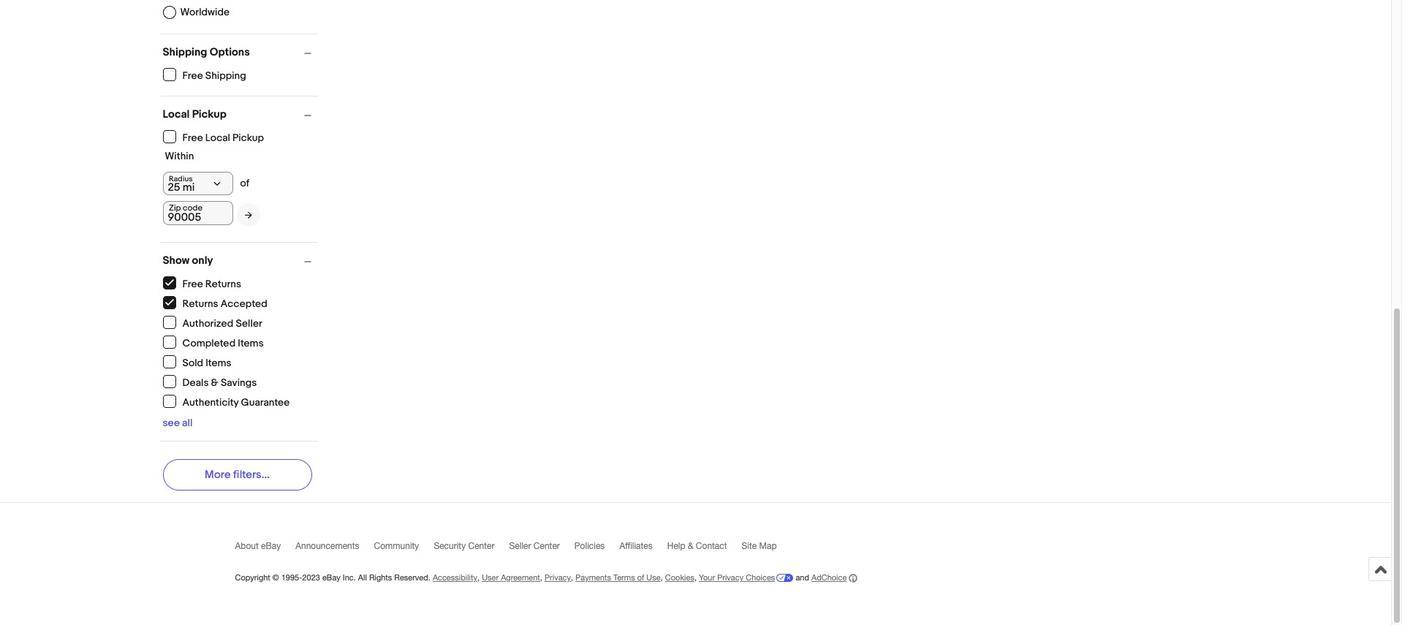 Task type: locate. For each thing, give the bounding box(es) containing it.
privacy down the seller center link
[[545, 573, 571, 582]]

1 horizontal spatial &
[[688, 541, 694, 551]]

free up within in the left top of the page
[[182, 131, 203, 144]]

returns
[[205, 277, 241, 290], [182, 297, 218, 310]]

user
[[482, 573, 499, 582]]

1 horizontal spatial local
[[205, 131, 230, 144]]

pickup down local pickup dropdown button
[[233, 131, 264, 144]]

1 horizontal spatial items
[[238, 337, 264, 349]]

0 vertical spatial ebay
[[261, 541, 281, 551]]

0 vertical spatial pickup
[[192, 107, 227, 121]]

& right deals
[[211, 376, 218, 389]]

local down local pickup dropdown button
[[205, 131, 230, 144]]

show only button
[[163, 254, 318, 268]]

, left payments
[[571, 573, 573, 582]]

None text field
[[163, 201, 233, 225]]

user agreement link
[[482, 573, 540, 582]]

of
[[240, 177, 250, 189], [637, 573, 644, 582]]

items up deals & savings
[[206, 356, 232, 369]]

2 free from the top
[[182, 131, 203, 144]]

free inside 'link'
[[182, 131, 203, 144]]

1 vertical spatial of
[[637, 573, 644, 582]]

items down authorized seller
[[238, 337, 264, 349]]

worldwide link
[[163, 6, 230, 19]]

3 , from the left
[[571, 573, 573, 582]]

of left the use
[[637, 573, 644, 582]]

1 horizontal spatial pickup
[[233, 131, 264, 144]]

0 vertical spatial &
[[211, 376, 218, 389]]

items for completed items
[[238, 337, 264, 349]]

use
[[647, 573, 661, 582]]

0 vertical spatial returns
[[205, 277, 241, 290]]

0 horizontal spatial seller
[[236, 317, 262, 329]]

1995-
[[281, 573, 302, 582]]

1 horizontal spatial center
[[534, 541, 560, 551]]

, left your
[[695, 573, 697, 582]]

sold
[[182, 356, 203, 369]]

3 free from the top
[[182, 277, 203, 290]]

pickup
[[192, 107, 227, 121], [233, 131, 264, 144]]

terms
[[614, 573, 635, 582]]

0 vertical spatial of
[[240, 177, 250, 189]]

privacy right your
[[717, 573, 744, 582]]

free
[[182, 69, 203, 82], [182, 131, 203, 144], [182, 277, 203, 290]]

free for free returns
[[182, 277, 203, 290]]

free down shipping options
[[182, 69, 203, 82]]

5 , from the left
[[695, 573, 697, 582]]

free down show only
[[182, 277, 203, 290]]

contact
[[696, 541, 727, 551]]

1 vertical spatial free
[[182, 131, 203, 144]]

within
[[165, 150, 194, 162]]

policies
[[575, 541, 605, 551]]

1 center from the left
[[468, 541, 495, 551]]

center for seller center
[[534, 541, 560, 551]]

items inside 'link'
[[206, 356, 232, 369]]

0 horizontal spatial local
[[163, 107, 190, 121]]

items
[[238, 337, 264, 349], [206, 356, 232, 369]]

1 horizontal spatial privacy
[[717, 573, 744, 582]]

see
[[163, 417, 180, 429]]

local up within in the left top of the page
[[163, 107, 190, 121]]

accessibility
[[433, 573, 478, 582]]

& for contact
[[688, 541, 694, 551]]

copyright
[[235, 573, 270, 582]]

returns down free returns link
[[182, 297, 218, 310]]

0 horizontal spatial privacy
[[545, 573, 571, 582]]

1 vertical spatial ebay
[[322, 573, 341, 582]]

choices
[[746, 573, 775, 582]]

seller up agreement
[[509, 541, 531, 551]]

&
[[211, 376, 218, 389], [688, 541, 694, 551]]

community link
[[374, 541, 434, 558]]

,
[[478, 573, 480, 582], [540, 573, 542, 582], [571, 573, 573, 582], [661, 573, 663, 582], [695, 573, 697, 582]]

0 horizontal spatial items
[[206, 356, 232, 369]]

, left user
[[478, 573, 480, 582]]

more filters...
[[205, 468, 270, 482]]

2 vertical spatial free
[[182, 277, 203, 290]]

0 horizontal spatial &
[[211, 376, 218, 389]]

authenticity guarantee
[[182, 396, 290, 408]]

more
[[205, 468, 231, 482]]

shipping
[[163, 45, 207, 59], [205, 69, 246, 82]]

ebay
[[261, 541, 281, 551], [322, 573, 341, 582]]

see all
[[163, 417, 193, 429]]

cookies link
[[665, 573, 695, 582]]

1 free from the top
[[182, 69, 203, 82]]

completed
[[182, 337, 236, 349]]

0 vertical spatial items
[[238, 337, 264, 349]]

shipping up free shipping link
[[163, 45, 207, 59]]

, left the privacy link
[[540, 573, 542, 582]]

ebay left "inc."
[[322, 573, 341, 582]]

1 vertical spatial items
[[206, 356, 232, 369]]

1 horizontal spatial of
[[637, 573, 644, 582]]

of up apply within filter icon
[[240, 177, 250, 189]]

worldwide
[[180, 6, 230, 18]]

security
[[434, 541, 466, 551]]

shipping options
[[163, 45, 250, 59]]

0 horizontal spatial ebay
[[261, 541, 281, 551]]

0 vertical spatial free
[[182, 69, 203, 82]]

your privacy choices link
[[699, 573, 794, 582]]

seller
[[236, 317, 262, 329], [509, 541, 531, 551]]

1 vertical spatial seller
[[509, 541, 531, 551]]

local
[[163, 107, 190, 121], [205, 131, 230, 144]]

agreement
[[501, 573, 540, 582]]

ebay right about
[[261, 541, 281, 551]]

local pickup button
[[163, 107, 318, 121]]

1 horizontal spatial seller
[[509, 541, 531, 551]]

seller down accepted on the left
[[236, 317, 262, 329]]

adchoice
[[812, 573, 847, 582]]

items inside "link"
[[238, 337, 264, 349]]

free local pickup
[[182, 131, 264, 144]]

center up the privacy link
[[534, 541, 560, 551]]

returns up returns accepted
[[205, 277, 241, 290]]

0 horizontal spatial of
[[240, 177, 250, 189]]

& right help
[[688, 541, 694, 551]]

authorized seller
[[182, 317, 262, 329]]

1 vertical spatial pickup
[[233, 131, 264, 144]]

show only
[[163, 254, 213, 268]]

center for security center
[[468, 541, 495, 551]]

1 vertical spatial &
[[688, 541, 694, 551]]

payments terms of use link
[[576, 573, 661, 582]]

free shipping
[[182, 69, 246, 82]]

seller center link
[[509, 541, 575, 558]]

pickup up free local pickup 'link'
[[192, 107, 227, 121]]

cookies
[[665, 573, 695, 582]]

center right security
[[468, 541, 495, 551]]

center
[[468, 541, 495, 551], [534, 541, 560, 551]]

returns accepted link
[[163, 296, 268, 310]]

0 vertical spatial seller
[[236, 317, 262, 329]]

shipping down the options
[[205, 69, 246, 82]]

about ebay link
[[235, 541, 296, 558]]

1 vertical spatial local
[[205, 131, 230, 144]]

0 horizontal spatial center
[[468, 541, 495, 551]]

, left cookies
[[661, 573, 663, 582]]

2 center from the left
[[534, 541, 560, 551]]

site
[[742, 541, 757, 551]]



Task type: vqa. For each thing, say whether or not it's contained in the screenshot.
"Security"
yes



Task type: describe. For each thing, give the bounding box(es) containing it.
free shipping link
[[163, 68, 247, 82]]

free returns
[[182, 277, 241, 290]]

1 vertical spatial returns
[[182, 297, 218, 310]]

privacy link
[[545, 573, 571, 582]]

and
[[796, 573, 809, 582]]

completed items
[[182, 337, 264, 349]]

0 vertical spatial shipping
[[163, 45, 207, 59]]

completed items link
[[163, 336, 264, 349]]

more filters... button
[[163, 459, 312, 491]]

1 privacy from the left
[[545, 573, 571, 582]]

ebay inside "link"
[[261, 541, 281, 551]]

security center
[[434, 541, 495, 551]]

free for free shipping
[[182, 69, 203, 82]]

pickup inside free local pickup 'link'
[[233, 131, 264, 144]]

announcements link
[[296, 541, 374, 558]]

authorized
[[182, 317, 233, 329]]

deals & savings link
[[163, 375, 258, 389]]

map
[[759, 541, 777, 551]]

local inside 'link'
[[205, 131, 230, 144]]

site map link
[[742, 541, 792, 558]]

0 horizontal spatial pickup
[[192, 107, 227, 121]]

accessibility link
[[433, 573, 478, 582]]

returns accepted
[[182, 297, 268, 310]]

site map
[[742, 541, 777, 551]]

announcements
[[296, 541, 359, 551]]

local pickup
[[163, 107, 227, 121]]

options
[[210, 45, 250, 59]]

seller inside authorized seller link
[[236, 317, 262, 329]]

guarantee
[[241, 396, 290, 408]]

deals
[[182, 376, 209, 389]]

authenticity
[[182, 396, 239, 408]]

policies link
[[575, 541, 620, 558]]

help & contact link
[[667, 541, 742, 558]]

see all button
[[163, 417, 193, 429]]

inc.
[[343, 573, 356, 582]]

accepted
[[221, 297, 268, 310]]

all
[[358, 573, 367, 582]]

2 privacy from the left
[[717, 573, 744, 582]]

2023
[[302, 573, 320, 582]]

free local pickup link
[[163, 130, 265, 144]]

deals & savings
[[182, 376, 257, 389]]

1 , from the left
[[478, 573, 480, 582]]

and adchoice
[[794, 573, 847, 582]]

show
[[163, 254, 190, 268]]

about
[[235, 541, 259, 551]]

1 horizontal spatial ebay
[[322, 573, 341, 582]]

authorized seller link
[[163, 316, 263, 329]]

shipping options button
[[163, 45, 318, 59]]

1 vertical spatial shipping
[[205, 69, 246, 82]]

affiliates link
[[620, 541, 667, 558]]

sold items
[[182, 356, 232, 369]]

0 vertical spatial local
[[163, 107, 190, 121]]

about ebay
[[235, 541, 281, 551]]

free for free local pickup
[[182, 131, 203, 144]]

authenticity guarantee link
[[163, 395, 291, 408]]

items for sold items
[[206, 356, 232, 369]]

rights
[[369, 573, 392, 582]]

sold items link
[[163, 355, 232, 369]]

security center link
[[434, 541, 509, 558]]

& for savings
[[211, 376, 218, 389]]

your
[[699, 573, 715, 582]]

adchoice link
[[812, 573, 858, 583]]

savings
[[221, 376, 257, 389]]

copyright © 1995-2023 ebay inc. all rights reserved. accessibility , user agreement , privacy , payments terms of use , cookies , your privacy choices
[[235, 573, 775, 582]]

free returns link
[[163, 276, 242, 290]]

2 , from the left
[[540, 573, 542, 582]]

community
[[374, 541, 419, 551]]

reserved.
[[394, 573, 431, 582]]

all
[[182, 417, 193, 429]]

help
[[667, 541, 686, 551]]

©
[[273, 573, 279, 582]]

help & contact
[[667, 541, 727, 551]]

filters...
[[233, 468, 270, 482]]

only
[[192, 254, 213, 268]]

payments
[[576, 573, 611, 582]]

seller center
[[509, 541, 560, 551]]

apply within filter image
[[245, 210, 252, 220]]

4 , from the left
[[661, 573, 663, 582]]

affiliates
[[620, 541, 653, 551]]



